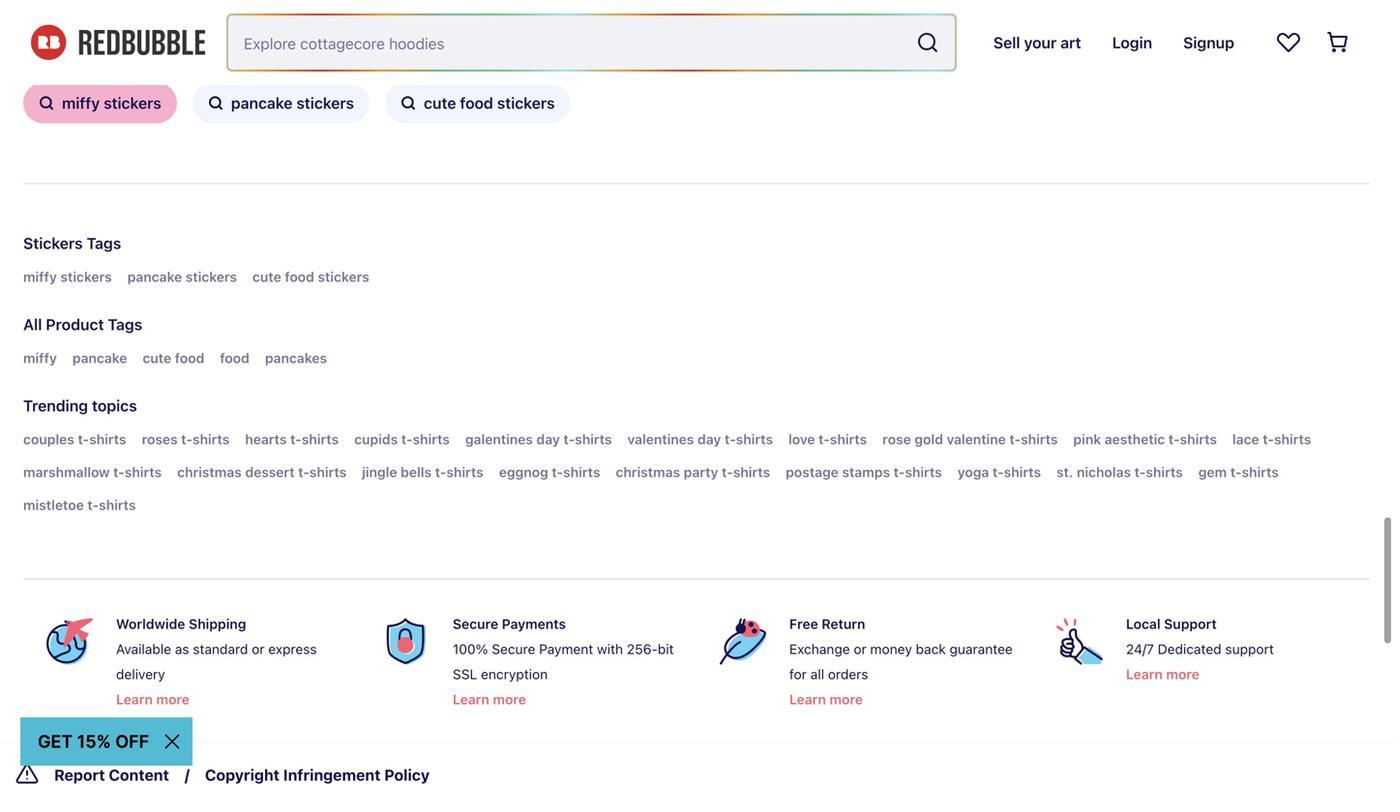 Task type: vqa. For each thing, say whether or not it's contained in the screenshot.
Stickers Tags
yes



Task type: locate. For each thing, give the bounding box(es) containing it.
shirts down gold
[[905, 464, 942, 480]]

more inside secure payments 100% secure payment with 256-bit ssl encryption learn more
[[493, 692, 526, 708]]

2 or from the left
[[854, 642, 867, 658]]

payment
[[539, 642, 593, 658]]

shirts inside gem t-shirts link
[[1242, 464, 1279, 480]]

miffy down stickers link
[[23, 269, 57, 285]]

learn more link inside worldwide shipping element
[[116, 688, 190, 712]]

shirts down galentines day t-shirts 'link'
[[563, 464, 600, 480]]

eggnog
[[499, 464, 548, 480]]

more down dedicated on the right bottom
[[1167, 667, 1200, 683]]

pancake
[[231, 94, 293, 112], [127, 269, 182, 285], [72, 350, 127, 366]]

more down encryption
[[493, 692, 526, 708]]

shirts right lace
[[1275, 432, 1312, 448]]

christmas for christmas party t-shirts
[[616, 464, 680, 480]]

christmas for christmas dessert t-shirts
[[177, 464, 242, 480]]

learn down ssl
[[453, 692, 490, 708]]

or up "orders"
[[854, 642, 867, 658]]

christmas
[[177, 464, 242, 480], [616, 464, 680, 480]]

christmas down roses t-shirts link
[[177, 464, 242, 480]]

secure
[[453, 616, 499, 632], [492, 642, 536, 658]]

256-
[[627, 642, 658, 658]]

miffy link
[[23, 347, 57, 370]]

pancake stickers up cute food
[[127, 269, 237, 285]]

stickers
[[104, 94, 161, 112], [296, 94, 354, 112], [497, 94, 555, 112], [60, 269, 112, 285], [186, 269, 237, 285], [318, 269, 369, 285]]

secure up 100%
[[453, 616, 499, 632]]

available
[[116, 642, 171, 658]]

learn more link inside secure payments element
[[453, 688, 526, 712]]

1 christmas from the left
[[177, 464, 242, 480]]

copyright
[[205, 766, 280, 785]]

more
[[1167, 667, 1200, 683], [156, 692, 190, 708], [493, 692, 526, 708], [830, 692, 863, 708]]

shirts right hearts
[[302, 432, 339, 448]]

0 vertical spatial tags
[[87, 234, 121, 253]]

pancake link
[[72, 347, 127, 370]]

all product tags
[[23, 315, 142, 334]]

secure payments element
[[375, 611, 681, 712]]

shirts
[[89, 432, 126, 448], [193, 432, 230, 448], [302, 432, 339, 448], [413, 432, 450, 448], [575, 432, 612, 448], [736, 432, 773, 448], [830, 432, 867, 448], [1021, 432, 1058, 448], [1180, 432, 1217, 448], [1275, 432, 1312, 448], [125, 464, 162, 480], [310, 464, 347, 480], [447, 464, 484, 480], [563, 464, 600, 480], [733, 464, 770, 480], [905, 464, 942, 480], [1004, 464, 1041, 480], [1146, 464, 1183, 480], [1242, 464, 1279, 480], [99, 497, 136, 513]]

roses t-shirts link
[[142, 428, 230, 451]]

0 horizontal spatial christmas
[[177, 464, 242, 480]]

0 horizontal spatial cute
[[143, 350, 171, 366]]

None search field
[[33, 28, 1322, 48]]

mistletoe t-shirts
[[23, 497, 136, 513]]

shirts inside lace t-shirts link
[[1275, 432, 1312, 448]]

christmas inside christmas dessert t-shirts link
[[177, 464, 242, 480]]

2 day from the left
[[698, 432, 721, 448]]

day up party
[[698, 432, 721, 448]]

gem t-shirts
[[1199, 464, 1279, 480]]

shirts inside marshmallow t-shirts "link"
[[125, 464, 162, 480]]

day up 'eggnog t-shirts'
[[537, 432, 560, 448]]

learn down delivery
[[116, 692, 153, 708]]

pancake stickers right search icon
[[231, 94, 354, 112]]

t- right yoga in the bottom right of the page
[[993, 464, 1004, 480]]

learn inside secure payments 100% secure payment with 256-bit ssl encryption learn more
[[453, 692, 490, 708]]

shirts inside roses t-shirts link
[[193, 432, 230, 448]]

bit
[[658, 642, 674, 658]]

learn more link for local support 24/7 dedicated support learn more
[[1126, 663, 1200, 687]]

tags up "pancake" link
[[108, 315, 142, 334]]

exchange
[[790, 642, 850, 658]]

learn more link inside the local support element
[[1126, 663, 1200, 687]]

learn more link down ssl
[[453, 688, 526, 712]]

local support image
[[1057, 619, 1103, 665]]

secure up encryption
[[492, 642, 536, 658]]

learn
[[1126, 667, 1163, 683], [116, 692, 153, 708], [453, 692, 490, 708], [790, 692, 826, 708]]

shirts left love
[[736, 432, 773, 448]]

learn inside local support 24/7 dedicated support learn more
[[1126, 667, 1163, 683]]

hearts t-shirts link
[[245, 428, 339, 451]]

shirts inside yoga  t-shirts link
[[1004, 464, 1041, 480]]

pancake down all product tags
[[72, 350, 127, 366]]

1 horizontal spatial christmas
[[616, 464, 680, 480]]

couples
[[23, 432, 74, 448]]

1 vertical spatial secure
[[492, 642, 536, 658]]

marshmallow t-shirts
[[23, 464, 162, 480]]

shirts down pink aesthetic t-shirts link
[[1146, 464, 1183, 480]]

more down "orders"
[[830, 692, 863, 708]]

mistletoe t-shirts link
[[23, 494, 136, 517]]

2 vertical spatial cute
[[143, 350, 171, 366]]

worldwide shipping available as standard or express delivery learn more
[[116, 616, 317, 708]]

gem t-shirts link
[[1199, 461, 1279, 484]]

valentine
[[947, 432, 1006, 448]]

t- right party
[[722, 464, 733, 480]]

1 horizontal spatial search image
[[401, 95, 416, 111]]

pancake stickers
[[231, 94, 354, 112], [127, 269, 237, 285]]

0 vertical spatial pancake stickers
[[231, 94, 354, 112]]

pink aesthetic t-shirts link
[[1074, 428, 1217, 451]]

search image for miffy stickers
[[39, 95, 54, 111]]

day
[[537, 432, 560, 448], [698, 432, 721, 448]]

dedicated
[[1158, 642, 1222, 658]]

shirts inside mistletoe t-shirts link
[[99, 497, 136, 513]]

2 search image from the left
[[401, 95, 416, 111]]

lace t-shirts
[[1233, 432, 1312, 448]]

miffy down "redbubble logo"
[[62, 94, 100, 112]]

food link
[[220, 347, 250, 370]]

christmas down valentines
[[616, 464, 680, 480]]

1 horizontal spatial cute food stickers
[[424, 94, 555, 112]]

1 horizontal spatial or
[[854, 642, 867, 658]]

t- down the rose
[[894, 464, 905, 480]]

0 horizontal spatial or
[[252, 642, 265, 658]]

shirts inside 'valentines day t-shirts' link
[[736, 432, 773, 448]]

shirts down lace t-shirts link at the bottom of the page
[[1242, 464, 1279, 480]]

more down delivery
[[156, 692, 190, 708]]

secure payments 100% secure payment with 256-bit ssl encryption learn more
[[453, 616, 674, 708]]

t- down trending topics
[[78, 432, 89, 448]]

shirts down galentines on the bottom of page
[[447, 464, 484, 480]]

t- right dessert
[[298, 464, 310, 480]]

pancake up cute food
[[127, 269, 182, 285]]

2 horizontal spatial cute
[[424, 94, 456, 112]]

cute for pancake stickers
[[253, 269, 281, 285]]

search image
[[39, 95, 54, 111], [401, 95, 416, 111]]

hearts t-shirts
[[245, 432, 339, 448]]

miffy stickers down the 'stickers tags'
[[23, 269, 112, 285]]

1 vertical spatial pancake
[[127, 269, 182, 285]]

redbubble logo image
[[31, 25, 205, 60]]

shirts up gem
[[1180, 432, 1217, 448]]

shirts inside pink aesthetic t-shirts link
[[1180, 432, 1217, 448]]

shirts up the postage stamps t-shirts
[[830, 432, 867, 448]]

cute food stickers
[[424, 94, 555, 112], [253, 269, 369, 285]]

for
[[790, 667, 807, 683]]

1 vertical spatial cute
[[253, 269, 281, 285]]

shirts down topics at the left of page
[[89, 432, 126, 448]]

shirts up 'eggnog t-shirts'
[[575, 432, 612, 448]]

galentines
[[465, 432, 533, 448]]

t- up "christmas party t-shirts"
[[725, 432, 736, 448]]

1 search image from the left
[[39, 95, 54, 111]]

1 horizontal spatial cute
[[253, 269, 281, 285]]

1 or from the left
[[252, 642, 265, 658]]

postage
[[786, 464, 839, 480]]

topics
[[92, 397, 137, 415]]

free
[[790, 616, 818, 632]]

encryption
[[481, 667, 548, 683]]

1 vertical spatial pancake stickers
[[127, 269, 237, 285]]

shirts left st.
[[1004, 464, 1041, 480]]

pancakes link
[[265, 347, 327, 370]]

more inside free return exchange or money back guarantee for all orders learn more
[[830, 692, 863, 708]]

t- inside "link"
[[894, 464, 905, 480]]

1 vertical spatial miffy stickers
[[23, 269, 112, 285]]

learn down 24/7
[[1126, 667, 1163, 683]]

learn more link inside "free return" element
[[790, 688, 863, 712]]

shirts inside galentines day t-shirts 'link'
[[575, 432, 612, 448]]

cute for pancake
[[143, 350, 171, 366]]

1 horizontal spatial day
[[698, 432, 721, 448]]

cupids t-shirts link
[[354, 428, 450, 451]]

pancake right search icon
[[231, 94, 293, 112]]

miffy stickers
[[62, 94, 161, 112], [23, 269, 112, 285]]

shirts right party
[[733, 464, 770, 480]]

1 vertical spatial tags
[[108, 315, 142, 334]]

local support 24/7 dedicated support learn more
[[1126, 616, 1274, 683]]

learn more link
[[1126, 663, 1200, 687], [116, 688, 190, 712], [453, 688, 526, 712], [790, 688, 863, 712]]

shirts inside love t-shirts link
[[830, 432, 867, 448]]

dessert
[[245, 464, 295, 480]]

t- up 'eggnog t-shirts'
[[564, 432, 575, 448]]

guarantee
[[950, 642, 1013, 658]]

0 horizontal spatial day
[[537, 432, 560, 448]]

miffy stickers down "redbubble logo"
[[62, 94, 161, 112]]

day for galentines
[[537, 432, 560, 448]]

miffy down all
[[23, 350, 57, 366]]

shirts inside postage stamps t-shirts "link"
[[905, 464, 942, 480]]

learn more link down all
[[790, 688, 863, 712]]

infringement
[[283, 766, 381, 785]]

t- right hearts
[[290, 432, 302, 448]]

tags
[[87, 234, 121, 253], [108, 315, 142, 334]]

shirts up jingle bells t-shirts
[[413, 432, 450, 448]]

shirts up st.
[[1021, 432, 1058, 448]]

eggnog t-shirts link
[[499, 461, 600, 484]]

food
[[460, 94, 493, 112], [285, 269, 314, 285], [175, 350, 205, 366], [220, 350, 250, 366]]

stickers link
[[23, 234, 83, 253]]

1 vertical spatial miffy
[[23, 269, 57, 285]]

christmas inside 'christmas party t-shirts' link
[[616, 464, 680, 480]]

rose
[[883, 432, 911, 448]]

learn more link down delivery
[[116, 688, 190, 712]]

0 vertical spatial cute
[[424, 94, 456, 112]]

content
[[109, 766, 169, 785]]

shirts right roses
[[193, 432, 230, 448]]

or left express
[[252, 642, 265, 658]]

st.
[[1057, 464, 1074, 480]]

shirts down hearts t-shirts "link" on the left of the page
[[310, 464, 347, 480]]

jingle bells t-shirts link
[[362, 461, 484, 484]]

0 vertical spatial miffy stickers
[[62, 94, 161, 112]]

local support element
[[1049, 611, 1355, 712]]

2 christmas from the left
[[616, 464, 680, 480]]

shirts down marshmallow t-shirts "link"
[[99, 497, 136, 513]]

learn down all
[[790, 692, 826, 708]]

0 horizontal spatial cute food stickers
[[253, 269, 369, 285]]

free return element
[[712, 611, 1018, 712]]

eggnog t-shirts
[[499, 464, 600, 480]]

report content
[[54, 766, 169, 785]]

t- down marshmallow t-shirts "link"
[[87, 497, 99, 513]]

1 day from the left
[[537, 432, 560, 448]]

0 vertical spatial cute food stickers
[[424, 94, 555, 112]]

or inside worldwide shipping available as standard or express delivery learn more
[[252, 642, 265, 658]]

more inside local support 24/7 dedicated support learn more
[[1167, 667, 1200, 683]]

None field
[[25, 11, 1368, 65], [228, 15, 955, 70], [25, 11, 1368, 65]]

t- right bells
[[435, 464, 447, 480]]

learn inside free return exchange or money back guarantee for all orders learn more
[[790, 692, 826, 708]]

day inside 'link'
[[537, 432, 560, 448]]

shirts inside st. nicholas t-shirts link
[[1146, 464, 1183, 480]]

or
[[252, 642, 265, 658], [854, 642, 867, 658]]

t- right cupids
[[401, 432, 413, 448]]

t- right roses
[[181, 432, 193, 448]]

tags up miffy stickers link
[[87, 234, 121, 253]]

learn more link for worldwide shipping available as standard or express delivery learn more
[[116, 688, 190, 712]]

or inside free return exchange or money back guarantee for all orders learn more
[[854, 642, 867, 658]]

t- inside 'link'
[[564, 432, 575, 448]]

nicholas
[[1077, 464, 1131, 480]]

valentines
[[628, 432, 694, 448]]

st. nicholas t-shirts link
[[1057, 461, 1183, 484]]

shirts down roses
[[125, 464, 162, 480]]

0 horizontal spatial search image
[[39, 95, 54, 111]]

learn more link down 24/7
[[1126, 663, 1200, 687]]



Task type: describe. For each thing, give the bounding box(es) containing it.
free return image
[[720, 619, 766, 665]]

24/7
[[1126, 642, 1154, 658]]

delivery
[[116, 667, 165, 683]]

stickers
[[23, 234, 83, 253]]

orders
[[828, 667, 868, 683]]

christmas party t-shirts
[[616, 464, 770, 480]]

search image for cute food stickers
[[401, 95, 416, 111]]

support
[[1164, 616, 1217, 632]]

gold
[[915, 432, 943, 448]]

couples t-shirts
[[23, 432, 126, 448]]

shirts inside cupids t-shirts "link"
[[413, 432, 450, 448]]

lace
[[1233, 432, 1260, 448]]

love t-shirts
[[789, 432, 867, 448]]

shirts inside rose gold valentine t-shirts link
[[1021, 432, 1058, 448]]

rose gold valentine t-shirts
[[883, 432, 1058, 448]]

hearts
[[245, 432, 287, 448]]

t- inside "link"
[[401, 432, 413, 448]]

lace t-shirts link
[[1233, 428, 1312, 451]]

trust signals element
[[23, 596, 1370, 727]]

christmas dessert t-shirts
[[177, 464, 347, 480]]

pink aesthetic t-shirts
[[1074, 432, 1217, 448]]

roses
[[142, 432, 178, 448]]

trending
[[23, 397, 88, 415]]

bells
[[401, 464, 432, 480]]

mistletoe
[[23, 497, 84, 513]]

galentines day t-shirts
[[465, 432, 612, 448]]

learn more link for secure payments 100% secure payment with 256-bit ssl encryption learn more
[[453, 688, 526, 712]]

as
[[175, 642, 189, 658]]

more inside worldwide shipping available as standard or express delivery learn more
[[156, 692, 190, 708]]

worldwide shipping element
[[39, 611, 345, 712]]

pancake inside pancake stickers link
[[127, 269, 182, 285]]

jingle
[[362, 464, 397, 480]]

t- down pink aesthetic t-shirts link
[[1135, 464, 1146, 480]]

report content link
[[54, 759, 190, 787]]

day for valentines
[[698, 432, 721, 448]]

copyright infringement policy link
[[205, 759, 430, 787]]

1 vertical spatial cute food stickers
[[253, 269, 369, 285]]

ssl
[[453, 667, 477, 683]]

cute food stickers link
[[253, 266, 369, 289]]

marshmallow t-shirts link
[[23, 461, 162, 484]]

local
[[1126, 616, 1161, 632]]

shirts inside 'eggnog t-shirts' link
[[563, 464, 600, 480]]

Search term search field
[[228, 15, 909, 70]]

payments
[[502, 616, 566, 632]]

trending topics
[[23, 397, 137, 415]]

money
[[870, 642, 912, 658]]

couples t-shirts link
[[23, 428, 126, 451]]

shirts inside christmas dessert t-shirts link
[[310, 464, 347, 480]]

party
[[684, 464, 719, 480]]

0 vertical spatial secure
[[453, 616, 499, 632]]

copyright infringement policy
[[205, 766, 430, 785]]

cupids
[[354, 432, 398, 448]]

secure payments image
[[383, 619, 430, 665]]

2 vertical spatial miffy
[[23, 350, 57, 366]]

with
[[597, 642, 623, 658]]

love t-shirts link
[[789, 428, 867, 451]]

cute food
[[143, 350, 205, 366]]

stickers tags
[[23, 234, 121, 253]]

shirts inside hearts t-shirts "link"
[[302, 432, 339, 448]]

postage stamps t-shirts link
[[786, 461, 942, 484]]

stamps
[[842, 464, 890, 480]]

christmas dessert t-shirts link
[[177, 461, 347, 484]]

policy
[[384, 766, 430, 785]]

yoga
[[958, 464, 989, 480]]

roses t-shirts
[[142, 432, 230, 448]]

none field search term
[[228, 15, 955, 70]]

express
[[268, 642, 317, 658]]

t- right gem
[[1231, 464, 1242, 480]]

shirts inside couples t-shirts "link"
[[89, 432, 126, 448]]

100%
[[453, 642, 488, 658]]

0 vertical spatial pancake
[[231, 94, 293, 112]]

return
[[822, 616, 866, 632]]

2 vertical spatial pancake
[[72, 350, 127, 366]]

marshmallow
[[23, 464, 110, 480]]

t- up "yoga  t-shirts"
[[1010, 432, 1021, 448]]

0 vertical spatial miffy
[[62, 94, 100, 112]]

pancakes
[[265, 350, 327, 366]]

support
[[1226, 642, 1274, 658]]

product
[[46, 315, 104, 334]]

pink
[[1074, 432, 1102, 448]]

learn more link for free return exchange or money back guarantee for all orders learn more
[[790, 688, 863, 712]]

t- right love
[[819, 432, 830, 448]]

valentines day t-shirts link
[[628, 428, 773, 451]]

jingle bells t-shirts
[[362, 464, 484, 480]]

t- right eggnog
[[552, 464, 563, 480]]

christmas party t-shirts link
[[616, 461, 770, 484]]

gem
[[1199, 464, 1227, 480]]

miffy stickers link
[[23, 266, 112, 289]]

yoga  t-shirts link
[[958, 461, 1041, 484]]

rose gold valentine t-shirts link
[[883, 428, 1058, 451]]

postage stamps t-shirts
[[786, 464, 942, 480]]

valentines day t-shirts
[[628, 432, 773, 448]]

love
[[789, 432, 815, 448]]

shirts inside jingle bells t-shirts link
[[447, 464, 484, 480]]

cute food link
[[143, 347, 205, 370]]

aesthetic
[[1105, 432, 1165, 448]]

worldwide shipping image
[[46, 619, 93, 665]]

pancake stickers link
[[127, 266, 237, 289]]

search image
[[208, 95, 223, 111]]

free return exchange or money back guarantee for all orders learn more
[[790, 616, 1013, 708]]

t- up 'mistletoe t-shirts'
[[113, 464, 125, 480]]

t- right lace
[[1263, 432, 1275, 448]]

standard
[[193, 642, 248, 658]]

shirts inside 'christmas party t-shirts' link
[[733, 464, 770, 480]]

learn inside worldwide shipping available as standard or express delivery learn more
[[116, 692, 153, 708]]

t- right aesthetic
[[1169, 432, 1180, 448]]



